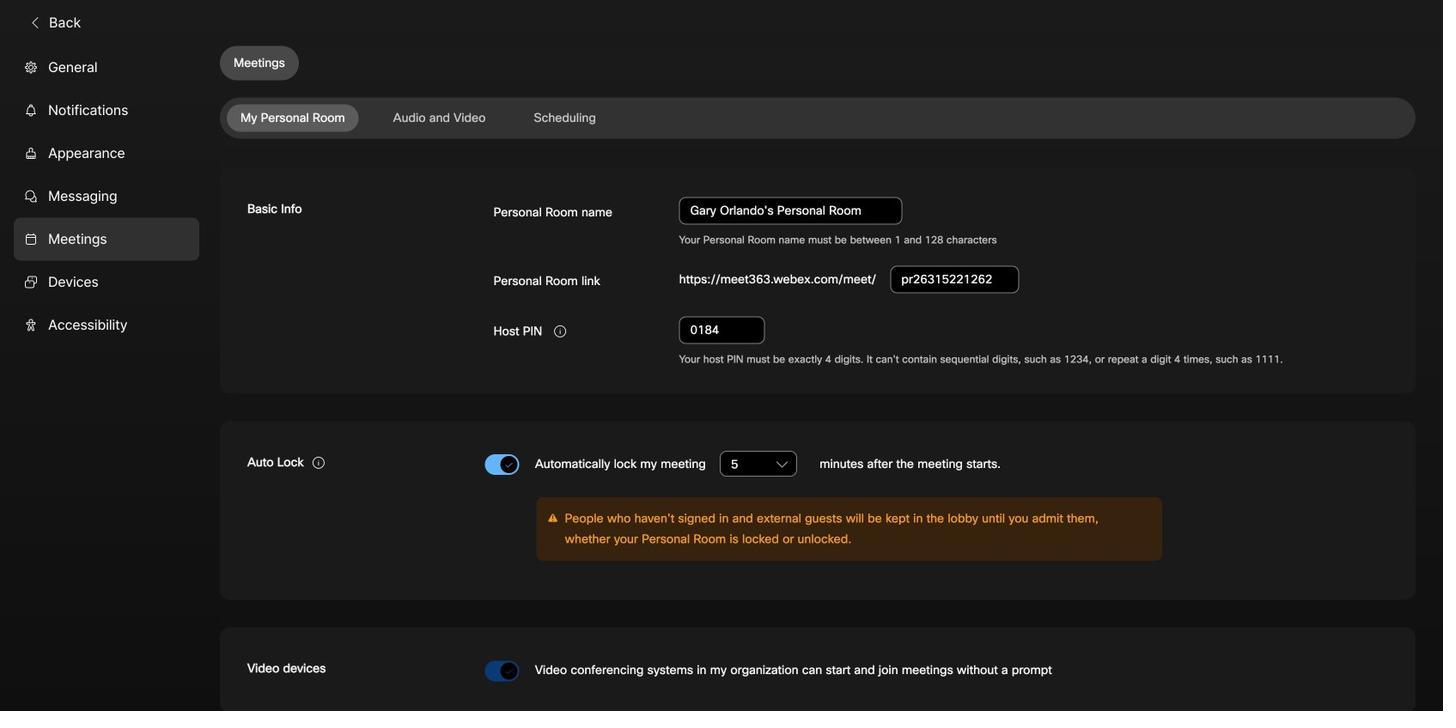 Task type: locate. For each thing, give the bounding box(es) containing it.
general tab
[[14, 46, 199, 89]]

notifications tab
[[14, 89, 199, 132]]

devices tab
[[14, 261, 199, 304]]

appearance tab
[[14, 132, 199, 175]]

accessibility tab
[[14, 304, 199, 347]]



Task type: vqa. For each thing, say whether or not it's contained in the screenshot.
Accessibility tab
yes



Task type: describe. For each thing, give the bounding box(es) containing it.
meetings tab
[[14, 218, 199, 261]]

messaging tab
[[14, 175, 199, 218]]

settings navigation
[[0, 46, 220, 711]]



